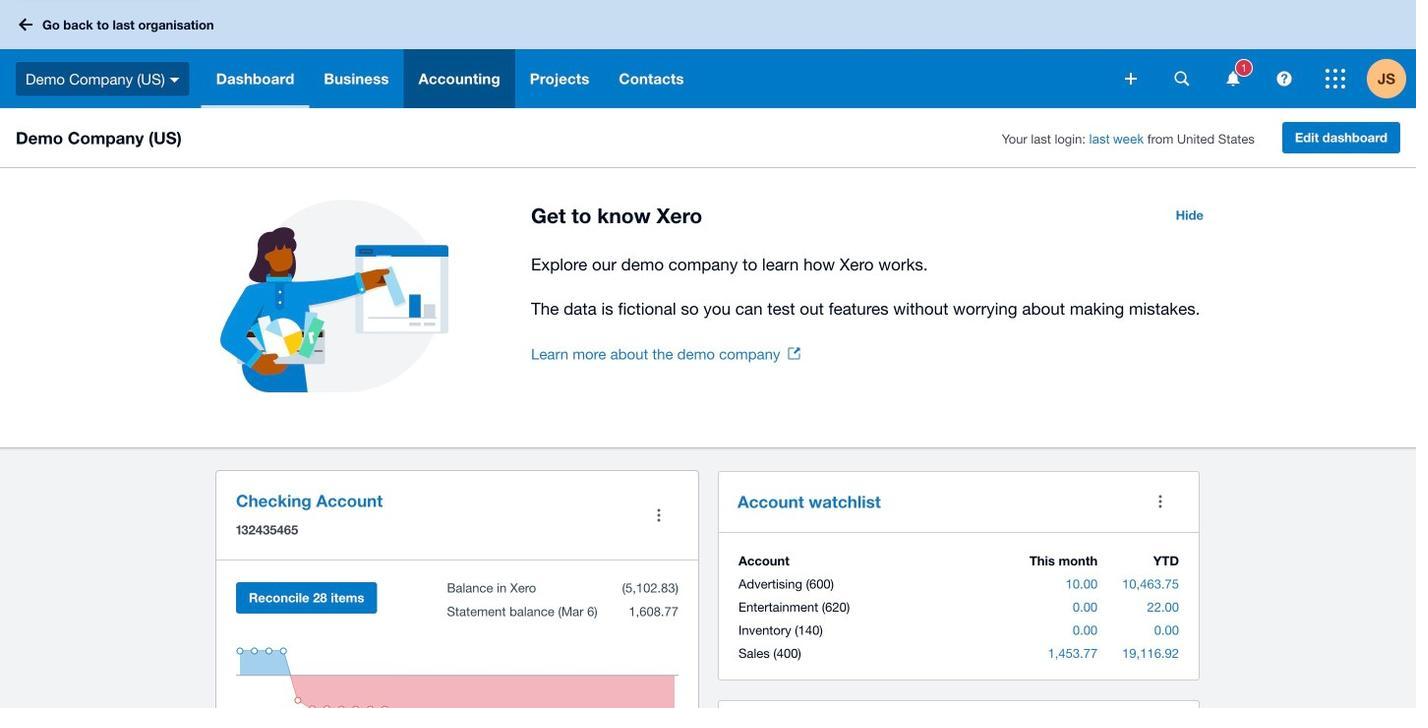 Task type: describe. For each thing, give the bounding box(es) containing it.
manage menu toggle image
[[639, 496, 679, 535]]

1 horizontal spatial svg image
[[170, 77, 180, 82]]

2 horizontal spatial svg image
[[1175, 71, 1190, 86]]



Task type: locate. For each thing, give the bounding box(es) containing it.
intro banner body element
[[531, 251, 1216, 323]]

0 horizontal spatial svg image
[[19, 18, 32, 31]]

svg image
[[1326, 69, 1345, 89], [1227, 71, 1240, 86], [1277, 71, 1292, 86], [1125, 73, 1137, 85]]

banner
[[0, 0, 1416, 108]]

svg image
[[19, 18, 32, 31], [1175, 71, 1190, 86], [170, 77, 180, 82]]



Task type: vqa. For each thing, say whether or not it's contained in the screenshot.
suppliers button on the top
no



